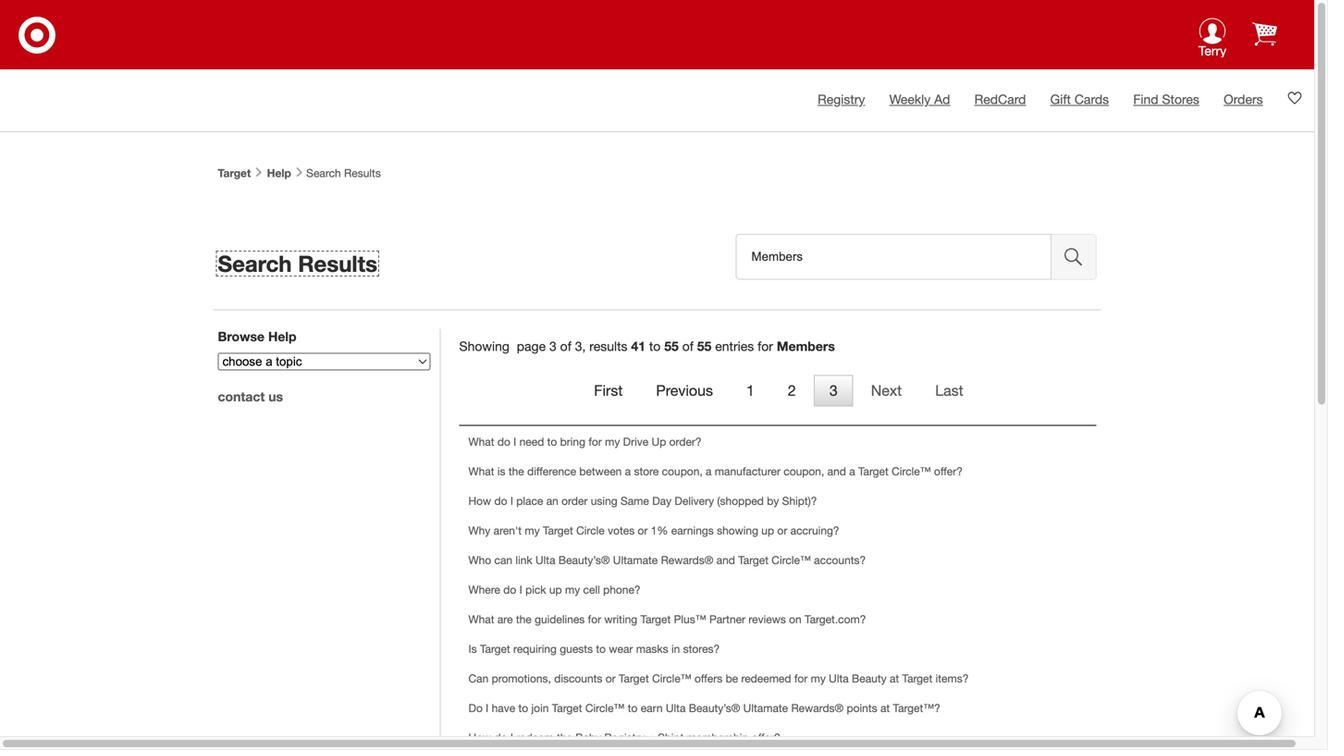 Task type: describe. For each thing, give the bounding box(es) containing it.
1
[[746, 382, 755, 399]]

find
[[1133, 92, 1158, 107]]

promotions,
[[492, 672, 551, 685]]

same
[[620, 494, 649, 507]]

0 vertical spatial rewards®
[[661, 554, 713, 567]]

0 vertical spatial ulta
[[535, 554, 555, 567]]

0 horizontal spatial registry
[[604, 731, 645, 744]]

target™?
[[893, 702, 940, 714]]

1 horizontal spatial beauty's®
[[689, 702, 740, 714]]

target right is
[[480, 642, 510, 655]]

discounts
[[554, 672, 602, 685]]

do i have to join target circle™ to earn ulta beauty's® ultamate rewards® points at target™?
[[468, 702, 940, 714]]

what do i need to bring for my drive up order?
[[468, 435, 702, 448]]

i for need
[[513, 435, 516, 448]]

1 coupon, from the left
[[662, 465, 703, 478]]

redcard
[[974, 92, 1026, 107]]

1 horizontal spatial ulta
[[666, 702, 686, 714]]

baby
[[575, 731, 601, 744]]

gift cards link
[[1050, 92, 1109, 107]]

previous
[[656, 382, 713, 399]]

why aren't my target circle votes or 1% earnings showing up or accruing?
[[468, 524, 839, 537]]

manufacturer
[[715, 465, 780, 478]]

can
[[494, 554, 512, 567]]

weekly ad link
[[889, 92, 950, 107]]

page
[[517, 339, 546, 354]]

for left writing on the left of page
[[588, 613, 601, 626]]

find stores
[[1133, 92, 1199, 107]]

0 horizontal spatial or
[[606, 672, 616, 685]]

partner
[[709, 613, 745, 626]]

help link
[[267, 166, 291, 179]]

what are the guidelines for writing target plus™ partner reviews on target.com?
[[468, 613, 866, 626]]

1 of from the left
[[560, 339, 571, 354]]

can promotions, discounts or target circle™ offers be redeemed for my ulta beauty at target items?
[[468, 672, 969, 685]]

1 55 from the left
[[664, 339, 679, 354]]

bring
[[560, 435, 585, 448]]

how do i redeem the baby registry + shipt membership offer?
[[468, 731, 780, 744]]

last link
[[919, 375, 979, 407]]

1 horizontal spatial registry
[[818, 92, 865, 107]]

0 vertical spatial and
[[827, 465, 846, 478]]

my left beauty
[[811, 672, 826, 685]]

circle™ down next link
[[892, 465, 931, 478]]

is target requiring guests to wear masks in stores?
[[468, 642, 720, 655]]

how do i redeem the baby registry + shipt membership offer? link
[[468, 731, 780, 744]]

0 horizontal spatial beauty's®
[[558, 554, 610, 567]]

0 vertical spatial search
[[306, 166, 341, 179]]

order
[[562, 494, 588, 507]]

members
[[777, 339, 835, 354]]

target up target™?
[[902, 672, 932, 685]]

up
[[652, 435, 666, 448]]

redeem
[[516, 731, 554, 744]]

wear
[[609, 642, 633, 655]]

target link
[[218, 166, 251, 179]]

i for pick
[[519, 583, 522, 596]]

results
[[589, 339, 628, 354]]

target down next link
[[858, 465, 889, 478]]

weekly ad
[[889, 92, 950, 107]]

the for are
[[516, 613, 532, 626]]

i for redeem
[[510, 731, 513, 744]]

membership
[[687, 731, 749, 744]]

plus™
[[674, 613, 706, 626]]

for right redeemed
[[794, 672, 808, 685]]

reviews
[[749, 613, 786, 626]]

drive
[[623, 435, 648, 448]]

next
[[871, 382, 902, 399]]

3 a from the left
[[849, 465, 855, 478]]

pick
[[525, 583, 546, 596]]

is target requiring guests to wear masks in stores? link
[[468, 642, 720, 655]]

can promotions, discounts or target circle™ offers be redeemed for my ulta beauty at target items? link
[[468, 672, 969, 685]]

0 vertical spatial help
[[267, 166, 291, 179]]

my right the aren't
[[525, 524, 540, 537]]

target right join
[[552, 702, 582, 714]]

contact
[[218, 389, 265, 404]]

have
[[492, 702, 515, 714]]

points
[[847, 702, 877, 714]]

2 vertical spatial the
[[557, 731, 572, 744]]

what for what do i need to bring for my drive up order?
[[468, 435, 494, 448]]

target.com home image
[[18, 17, 55, 54]]

browse help
[[218, 329, 296, 344]]

showing
[[459, 339, 510, 354]]

to right need
[[547, 435, 557, 448]]

do i have to join target circle™ to earn ulta beauty's® ultamate rewards® points at target™? link
[[468, 702, 940, 714]]

link
[[515, 554, 532, 567]]

1 horizontal spatial or
[[638, 524, 648, 537]]

1 a from the left
[[625, 465, 631, 478]]

do for place
[[494, 494, 507, 507]]

0 vertical spatial search results
[[303, 166, 381, 179]]

3,
[[575, 339, 586, 354]]

why
[[468, 524, 490, 537]]

last
[[935, 382, 963, 399]]

by
[[767, 494, 779, 507]]

find stores link
[[1133, 92, 1199, 107]]

are
[[497, 613, 513, 626]]

be
[[726, 672, 738, 685]]

+
[[648, 731, 655, 744]]

contact us link
[[218, 389, 283, 404]]

ad
[[934, 92, 950, 107]]

how do i place an order using same day delivery (shopped by shipt)? link
[[468, 494, 817, 507]]

my target.com shopping cart image
[[1252, 21, 1277, 46]]

entries
[[715, 339, 754, 354]]

i right do
[[486, 702, 489, 714]]

join
[[531, 702, 549, 714]]

circle™ down in
[[652, 672, 691, 685]]

where do i pick up my cell phone?
[[468, 583, 640, 596]]

2 horizontal spatial or
[[777, 524, 787, 537]]

target down "an" at the bottom of the page
[[543, 524, 573, 537]]

the for is
[[508, 465, 524, 478]]

what is the difference between a store coupon, a manufacturer coupon, and a target circle™ offer? link
[[468, 465, 963, 478]]

showing page 3 of 3, results 41 to 55 of 55 entries for members
[[459, 339, 835, 354]]

how do i place an order using same day delivery (shopped by shipt)?
[[468, 494, 817, 507]]

1 horizontal spatial offer?
[[934, 465, 963, 478]]



Task type: locate. For each thing, give the bounding box(es) containing it.
who
[[468, 554, 491, 567]]

an
[[546, 494, 558, 507]]

0 vertical spatial ultamate
[[613, 554, 658, 567]]

first link
[[578, 375, 638, 407]]

do left place
[[494, 494, 507, 507]]

my left 'drive'
[[605, 435, 620, 448]]

1 horizontal spatial 3
[[829, 382, 838, 399]]

1 vertical spatial search
[[218, 250, 292, 277]]

earn
[[641, 702, 663, 714]]

coupon, up shipt)?
[[784, 465, 824, 478]]

ulta
[[535, 554, 555, 567], [829, 672, 849, 685], [666, 702, 686, 714]]

2 55 from the left
[[697, 339, 711, 354]]

guests
[[560, 642, 593, 655]]

1 vertical spatial ultamate
[[743, 702, 788, 714]]

0 horizontal spatial 3
[[549, 339, 557, 354]]

gift
[[1050, 92, 1071, 107]]

favorites image
[[1287, 90, 1302, 105]]

1 how from the top
[[468, 494, 491, 507]]

2 a from the left
[[706, 465, 712, 478]]

1 vertical spatial up
[[549, 583, 562, 596]]

to left earn
[[628, 702, 638, 714]]

to left wear
[[596, 642, 606, 655]]

1 horizontal spatial ultamate
[[743, 702, 788, 714]]

weekly
[[889, 92, 931, 107]]

and down showing
[[716, 554, 735, 567]]

1 vertical spatial what
[[468, 465, 494, 478]]

1 vertical spatial the
[[516, 613, 532, 626]]

masks
[[636, 642, 668, 655]]

do down have
[[494, 731, 507, 744]]

target down wear
[[619, 672, 649, 685]]

where
[[468, 583, 500, 596]]

order?
[[669, 435, 702, 448]]

up right pick
[[549, 583, 562, 596]]

do left need
[[497, 435, 510, 448]]

1 vertical spatial help
[[268, 329, 296, 344]]

0 horizontal spatial and
[[716, 554, 735, 567]]

41
[[631, 339, 646, 354]]

search results right help link
[[303, 166, 381, 179]]

i left pick
[[519, 583, 522, 596]]

votes
[[608, 524, 635, 537]]

place
[[516, 494, 543, 507]]

ultamate
[[613, 554, 658, 567], [743, 702, 788, 714]]

1 horizontal spatial and
[[827, 465, 846, 478]]

0 vertical spatial offer?
[[934, 465, 963, 478]]

1 horizontal spatial up
[[761, 524, 774, 537]]

the left "baby"
[[557, 731, 572, 744]]

between
[[579, 465, 622, 478]]

how
[[468, 494, 491, 507], [468, 731, 491, 744]]

is
[[497, 465, 505, 478]]

contact us
[[218, 389, 283, 404]]

registry left + at the bottom
[[604, 731, 645, 744]]

orders link
[[1224, 92, 1263, 107]]

icon image
[[1199, 18, 1226, 44]]

i left need
[[513, 435, 516, 448]]

ultamate down redeemed
[[743, 702, 788, 714]]

guidelines
[[535, 613, 585, 626]]

redeemed
[[741, 672, 791, 685]]

i for place
[[510, 494, 513, 507]]

what for what are the guidelines for writing target plus™ partner reviews on target.com?
[[468, 613, 494, 626]]

3 what from the top
[[468, 613, 494, 626]]

on
[[789, 613, 802, 626]]

what are the guidelines for writing target plus™ partner reviews on target.com? link
[[468, 613, 866, 626]]

3 right the 2
[[829, 382, 838, 399]]

1 vertical spatial offer?
[[752, 731, 780, 744]]

for
[[758, 339, 773, 354], [588, 435, 602, 448], [588, 613, 601, 626], [794, 672, 808, 685]]

0 horizontal spatial 55
[[664, 339, 679, 354]]

ultamate up phone?
[[613, 554, 658, 567]]

search help text field
[[736, 234, 1051, 280]]

0 vertical spatial registry
[[818, 92, 865, 107]]

0 horizontal spatial a
[[625, 465, 631, 478]]

i left place
[[510, 494, 513, 507]]

terry link
[[1185, 18, 1240, 70]]

next link
[[855, 375, 918, 407]]

cell
[[583, 583, 600, 596]]

target left help link
[[218, 166, 251, 179]]

why aren't my target circle votes or 1% earnings showing up or accruing? link
[[468, 524, 839, 537]]

registry
[[818, 92, 865, 107], [604, 731, 645, 744]]

1 vertical spatial search results
[[218, 250, 377, 277]]

0 vertical spatial at
[[890, 672, 899, 685]]

a up delivery
[[706, 465, 712, 478]]

circle™ up "baby"
[[585, 702, 625, 714]]

a down 3 "link"
[[849, 465, 855, 478]]

0 vertical spatial how
[[468, 494, 491, 507]]

1 vertical spatial beauty's®
[[689, 702, 740, 714]]

0 vertical spatial beauty's®
[[558, 554, 610, 567]]

0 vertical spatial results
[[344, 166, 381, 179]]

3 inside "link"
[[829, 382, 838, 399]]

stores
[[1162, 92, 1199, 107]]

of up previous
[[682, 339, 693, 354]]

help
[[267, 166, 291, 179], [268, 329, 296, 344]]

results
[[344, 166, 381, 179], [298, 250, 377, 277]]

to
[[649, 339, 661, 354], [547, 435, 557, 448], [596, 642, 606, 655], [518, 702, 528, 714], [628, 702, 638, 714]]

a left store
[[625, 465, 631, 478]]

what for what is the difference between a store coupon, a manufacturer coupon, and a target circle™ offer?
[[468, 465, 494, 478]]

55
[[664, 339, 679, 354], [697, 339, 711, 354]]

ulta right link
[[535, 554, 555, 567]]

1 vertical spatial how
[[468, 731, 491, 744]]

(shopped
[[717, 494, 764, 507]]

registry left weekly
[[818, 92, 865, 107]]

circle™
[[892, 465, 931, 478], [772, 554, 811, 567], [652, 672, 691, 685], [585, 702, 625, 714]]

1 vertical spatial registry
[[604, 731, 645, 744]]

what left is
[[468, 465, 494, 478]]

1 vertical spatial rewards®
[[791, 702, 844, 714]]

or
[[638, 524, 648, 537], [777, 524, 787, 537], [606, 672, 616, 685]]

first
[[594, 382, 623, 399]]

and up 'accruing?'
[[827, 465, 846, 478]]

offer? right membership
[[752, 731, 780, 744]]

us
[[268, 389, 283, 404]]

how up why
[[468, 494, 491, 507]]

to left join
[[518, 702, 528, 714]]

help right browse
[[268, 329, 296, 344]]

1 horizontal spatial coupon,
[[784, 465, 824, 478]]

or down wear
[[606, 672, 616, 685]]

1 horizontal spatial a
[[706, 465, 712, 478]]

my left cell
[[565, 583, 580, 596]]

my
[[605, 435, 620, 448], [525, 524, 540, 537], [565, 583, 580, 596], [811, 672, 826, 685]]

3 link
[[814, 375, 853, 407]]

ulta left beauty
[[829, 672, 849, 685]]

the right is
[[508, 465, 524, 478]]

up down by
[[761, 524, 774, 537]]

who can link ulta beauty's® ultamate rewards® and target circle™ accounts?
[[468, 554, 866, 567]]

registry link
[[818, 92, 865, 107]]

1 vertical spatial at
[[880, 702, 890, 714]]

circle™ down 'accruing?'
[[772, 554, 811, 567]]

2 horizontal spatial ulta
[[829, 672, 849, 685]]

search right help link
[[306, 166, 341, 179]]

beauty's® down the circle in the left bottom of the page
[[558, 554, 610, 567]]

1 vertical spatial results
[[298, 250, 377, 277]]

terry
[[1198, 43, 1226, 58]]

search up browse help
[[218, 250, 292, 277]]

ulta right earn
[[666, 702, 686, 714]]

2
[[788, 382, 796, 399]]

1 what from the top
[[468, 435, 494, 448]]

0 horizontal spatial up
[[549, 583, 562, 596]]

using
[[591, 494, 617, 507]]

i left "redeem"
[[510, 731, 513, 744]]

2 of from the left
[[682, 339, 693, 354]]

0 vertical spatial up
[[761, 524, 774, 537]]

target up masks
[[640, 613, 671, 626]]

need
[[519, 435, 544, 448]]

for right entries at the top
[[758, 339, 773, 354]]

55 left entries at the top
[[697, 339, 711, 354]]

1 vertical spatial ulta
[[829, 672, 849, 685]]

2 what from the top
[[468, 465, 494, 478]]

2 vertical spatial ulta
[[666, 702, 686, 714]]

None image field
[[1051, 234, 1096, 280]]

0 horizontal spatial offer?
[[752, 731, 780, 744]]

how for how do i redeem the baby registry + shipt membership offer?
[[468, 731, 491, 744]]

1 link
[[731, 375, 770, 407]]

do for redeem
[[494, 731, 507, 744]]

search results up browse help
[[218, 250, 377, 277]]

55 right 41
[[664, 339, 679, 354]]

1 horizontal spatial search
[[306, 166, 341, 179]]

at right the points
[[880, 702, 890, 714]]

2 horizontal spatial a
[[849, 465, 855, 478]]

in
[[671, 642, 680, 655]]

or left 1%
[[638, 524, 648, 537]]

at
[[890, 672, 899, 685], [880, 702, 890, 714]]

1 horizontal spatial rewards®
[[791, 702, 844, 714]]

1%
[[651, 524, 668, 537]]

do right where
[[503, 583, 516, 596]]

shipt)?
[[782, 494, 817, 507]]

1 vertical spatial 3
[[829, 382, 838, 399]]

gift cards
[[1050, 92, 1109, 107]]

beauty's®
[[558, 554, 610, 567], [689, 702, 740, 714]]

2 coupon, from the left
[[784, 465, 824, 478]]

beauty's® up membership
[[689, 702, 740, 714]]

or down by
[[777, 524, 787, 537]]

delivery
[[675, 494, 714, 507]]

of left the 3,
[[560, 339, 571, 354]]

stores?
[[683, 642, 720, 655]]

store
[[634, 465, 659, 478]]

offer? down last link at right bottom
[[934, 465, 963, 478]]

3 right the page
[[549, 339, 557, 354]]

what do i need to bring for my drive up order? link
[[468, 435, 702, 448]]

how for how do i place an order using same day delivery (shopped by shipt)?
[[468, 494, 491, 507]]

previous link
[[640, 375, 729, 407]]

0 vertical spatial the
[[508, 465, 524, 478]]

beauty
[[852, 672, 887, 685]]

do for pick
[[503, 583, 516, 596]]

0 vertical spatial what
[[468, 435, 494, 448]]

how down do
[[468, 731, 491, 744]]

0 horizontal spatial rewards®
[[661, 554, 713, 567]]

can
[[468, 672, 489, 685]]

1 horizontal spatial of
[[682, 339, 693, 354]]

browse
[[218, 329, 265, 344]]

redcard link
[[974, 92, 1026, 107]]

do for need
[[497, 435, 510, 448]]

0 horizontal spatial ultamate
[[613, 554, 658, 567]]

coupon, down order?
[[662, 465, 703, 478]]

0 horizontal spatial search
[[218, 250, 292, 277]]

orders
[[1224, 92, 1263, 107]]

earnings
[[671, 524, 714, 537]]

target down showing
[[738, 554, 768, 567]]

at right beauty
[[890, 672, 899, 685]]

0 horizontal spatial coupon,
[[662, 465, 703, 478]]

0 vertical spatial 3
[[549, 339, 557, 354]]

the
[[508, 465, 524, 478], [516, 613, 532, 626], [557, 731, 572, 744]]

2 how from the top
[[468, 731, 491, 744]]

0 horizontal spatial of
[[560, 339, 571, 354]]

do
[[468, 702, 483, 714]]

2 vertical spatial what
[[468, 613, 494, 626]]

help right target link
[[267, 166, 291, 179]]

items?
[[936, 672, 969, 685]]

offers
[[694, 672, 722, 685]]

to right 41
[[649, 339, 661, 354]]

a
[[625, 465, 631, 478], [706, 465, 712, 478], [849, 465, 855, 478]]

rewards® down earnings
[[661, 554, 713, 567]]

what left need
[[468, 435, 494, 448]]

rewards® left the points
[[791, 702, 844, 714]]

up
[[761, 524, 774, 537], [549, 583, 562, 596]]

for right bring
[[588, 435, 602, 448]]

1 horizontal spatial 55
[[697, 339, 711, 354]]

0 horizontal spatial ulta
[[535, 554, 555, 567]]

the right "are"
[[516, 613, 532, 626]]

what left "are"
[[468, 613, 494, 626]]

1 vertical spatial and
[[716, 554, 735, 567]]



Task type: vqa. For each thing, say whether or not it's contained in the screenshot.
3rd a from the left
yes



